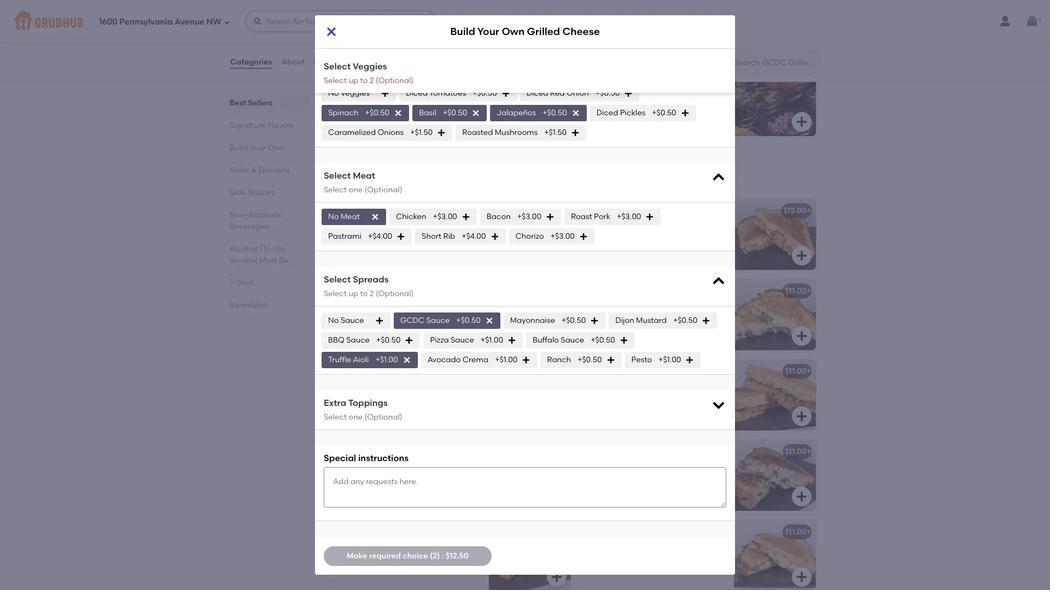 Task type: vqa. For each thing, say whether or not it's contained in the screenshot.
Washington,
no



Task type: describe. For each thing, give the bounding box(es) containing it.
sauce for buffalo sauce
[[561, 336, 584, 345]]

pepper inside cheddar and pepper jack cheese, cajun crunch (bell pepper, celery, onion) remoulade
[[638, 382, 665, 392]]

build your own grilled cheese
[[450, 25, 600, 38]]

8 select from the top
[[324, 289, 347, 299]]

0 vertical spatial herb
[[612, 447, 631, 457]]

select meat select one (optional)
[[324, 171, 402, 195]]

pizza
[[430, 336, 449, 345]]

reviews button
[[314, 43, 345, 82]]

grilled inside signature flavors gcdc's famous signature flavors: available as a grilled cheese, patty melt, or mac & cheese bowl.
[[490, 177, 511, 185]]

gallo,
[[653, 233, 674, 242]]

2 vertical spatial signature
[[387, 177, 417, 185]]

on
[[384, 52, 393, 61]]

+$0.50 for ranch
[[578, 356, 602, 365]]

pesto inside the mozzarella cheese, spinach, basil, pesto
[[586, 313, 607, 322]]

beverages
[[230, 222, 269, 231]]

+$0.50 for diced red onion
[[596, 89, 620, 98]]

main navigation navigation
[[0, 0, 1050, 43]]

jack inside cheddar and pepper jack cheese, cajun crunch (bell pepper, celery, onion) remoulade
[[667, 382, 685, 392]]

own for build your own grilled cheese
[[502, 25, 525, 38]]

0 horizontal spatial crema
[[463, 356, 489, 365]]

mushrooms
[[495, 128, 538, 137]]

2 select from the top
[[324, 61, 351, 72]]

pulled
[[341, 394, 364, 403]]

mozzarella for pesto
[[586, 302, 626, 311]]

basil,
[[694, 302, 713, 311]]

blue inside cheddar and blue cheese, buffalo crunch (diced carrot, celery, onion), ranch and hot sauce
[[393, 302, 409, 311]]

+$0.50 for bbq sauce
[[376, 336, 401, 345]]

truffle for truffle herb
[[586, 447, 610, 457]]

$11.00 for mozzarella, feta cheese, spinach, tomato, diced red onion
[[540, 447, 562, 457]]

ranch inside cheddar and blue cheese, buffalo crunch (diced carrot, celery, onion), ranch and hot sauce
[[341, 324, 365, 333]]

pizza sauce
[[430, 336, 474, 345]]

hot
[[384, 324, 397, 333]]

build your own
[[230, 143, 285, 153]]

tomatoes
[[429, 89, 466, 98]]

american cheese, diced tomato, bacon
[[341, 222, 466, 242]]

celery, inside cheddar and pepper jack cheese, cajun crunch (bell pepper, celery, onion) remoulade
[[688, 394, 712, 403]]

meat for no
[[341, 212, 360, 222]]

sauce for pizza sauce
[[451, 336, 474, 345]]

young american
[[341, 206, 403, 215]]

non-
[[230, 211, 248, 220]]

1 horizontal spatial red
[[550, 89, 565, 98]]

0 vertical spatial aioli
[[353, 356, 369, 365]]

pork
[[594, 212, 611, 222]]

aioli inside mozzarella cheese, roasted mushrooms, spinach, truffle herb aioli
[[586, 485, 602, 494]]

t-
[[230, 278, 237, 288]]

mediterranean image
[[489, 440, 571, 511]]

crunch inside cheddar and pepper jack cheese, cajun crunch (bell pepper, celery, onion) remoulade
[[611, 394, 638, 403]]

$11.00 for cheddar and pepper jack cheese, cajun crunch (bell pepper, celery, onion) remoulade
[[785, 367, 807, 376]]

signature for signature flavors gcdc's famous signature flavors: available as a grilled cheese, patty melt, or mac & cheese bowl.
[[333, 162, 389, 175]]

cheddar for cajun
[[586, 382, 620, 392]]

spinach, inside mozzarella, feta cheese, spinach, tomato, diced red onion
[[435, 463, 468, 472]]

your for build your own grilled cheese
[[477, 25, 499, 38]]

$12.00 + for pepper jack cheese, chorizo crumble, pico de gallo, avocado crema
[[784, 206, 812, 215]]

1 horizontal spatial ranch
[[547, 356, 571, 365]]

own for build your own
[[268, 143, 285, 153]]

onion),
[[449, 313, 474, 322]]

0 horizontal spatial blue
[[370, 287, 386, 296]]

and down (diced
[[367, 324, 382, 333]]

roast pork
[[571, 212, 611, 222]]

required
[[369, 552, 401, 561]]

0 vertical spatial veggies
[[353, 47, 387, 58]]

cheese, inside signature flavors gcdc's famous signature flavors: available as a grilled cheese, patty melt, or mac & cheese bowl.
[[513, 177, 539, 185]]

pepper jack cheese, chorizo crumble, pico de gallo, avocado crema
[[586, 222, 709, 253]]

bbq for bbq
[[341, 367, 358, 376]]

pastrami
[[328, 232, 362, 241]]

red inside mozzarella, feta cheese, spinach, tomato, diced red onion
[[397, 474, 412, 483]]

american inside american cheese, diced tomato, bacon
[[341, 222, 378, 231]]

+$3.00 for chicken
[[433, 212, 457, 222]]

reuben image
[[489, 521, 571, 591]]

:
[[442, 552, 444, 561]]

reviews
[[314, 57, 345, 67]]

roasted mushrooms
[[462, 128, 538, 137]]

about
[[282, 57, 305, 67]]

one for toppings
[[349, 413, 363, 422]]

one for meat
[[349, 185, 363, 195]]

green goddess image
[[734, 279, 816, 351]]

1 vertical spatial chorizo
[[516, 232, 544, 241]]

southwest
[[586, 206, 626, 215]]

roasted inside mozzarella cheese, roasted mushrooms, spinach, truffle herb aioli
[[660, 463, 691, 472]]

mustard inside 'swiss cheese, pastrami, sauekraut, mustard'
[[341, 554, 372, 564]]

2 to from the top
[[360, 76, 368, 85]]

best for best sellers
[[230, 98, 246, 108]]

meat for select
[[353, 171, 375, 181]]

$11.00 + for american cheese, diced tomato, bacon
[[540, 206, 566, 215]]

jalapeños
[[497, 108, 536, 118]]

up for sauce
[[349, 289, 358, 299]]

tomato soup cup $4.00
[[343, 101, 410, 123]]

+ for american cheese, diced tomato, bacon
[[562, 206, 566, 215]]

$12.50
[[446, 552, 469, 561]]

0 vertical spatial american
[[367, 206, 403, 215]]

(bell
[[640, 394, 656, 403]]

pepper inside the pepper jack cheese, chorizo crumble, pico de gallo, avocado crema
[[586, 222, 613, 231]]

caramelized
[[328, 128, 376, 137]]

flavors for signature flavors
[[268, 121, 294, 130]]

and inside cheddar cheese, diced jalapeno, pulled pork, mac and chees, bbq sauce
[[404, 394, 419, 403]]

categories button
[[230, 43, 273, 82]]

diced inside mozzarella, feta cheese, spinach, tomato, diced red onion
[[374, 474, 395, 483]]

sauce for no sauce
[[341, 316, 364, 325]]

bbq for bbq sauce
[[328, 336, 345, 345]]

mayonnaise
[[510, 316, 555, 325]]

choice
[[403, 552, 428, 561]]

diced inside american cheese, diced tomato, bacon
[[412, 222, 433, 231]]

cheese for build your own grilled cheese
[[563, 25, 600, 38]]

(optional) inside 'select spreads select up to 2 (optional)'
[[376, 289, 414, 299]]

non-alcoholic beverages
[[230, 211, 282, 231]]

truffle for truffle aioli
[[328, 356, 351, 365]]

buffalo blue image
[[489, 279, 571, 351]]

cheese, inside 'swiss cheese, pastrami, sauekraut, mustard'
[[363, 543, 393, 553]]

$11.00 + for cheddar and pepper jack cheese, cajun crunch (bell pepper, celery, onion) remoulade
[[785, 367, 812, 376]]

7 select from the top
[[324, 275, 351, 285]]

categories
[[230, 57, 272, 67]]

+$0.50 for buffalo sauce
[[591, 336, 615, 345]]

pepper,
[[658, 394, 686, 403]]

bacon inside american cheese, diced tomato, bacon
[[341, 233, 365, 242]]

crunch inside cheddar and blue cheese, buffalo crunch (diced carrot, celery, onion), ranch and hot sauce
[[341, 313, 369, 322]]

pico
[[623, 233, 639, 242]]

flavors:
[[419, 177, 443, 185]]

0 horizontal spatial roasted
[[462, 128, 493, 137]]

truffle inside mozzarella cheese, roasted mushrooms, spinach, truffle herb aioli
[[667, 474, 690, 483]]

famous
[[360, 177, 385, 185]]

+$1.00 for crema
[[495, 356, 518, 365]]

2 select veggies select up to 2 (optional) from the top
[[324, 61, 414, 85]]

extra
[[324, 398, 346, 409]]

toppings
[[348, 398, 388, 409]]

+$0.50 for diced tomatoes
[[473, 89, 497, 98]]

3 select from the top
[[324, 62, 347, 71]]

2 vertical spatial veggies
[[341, 89, 370, 98]]

onion)
[[586, 405, 610, 414]]

0 horizontal spatial avocado
[[428, 356, 461, 365]]

bbq inside cheddar cheese, diced jalapeno, pulled pork, mac and chees, bbq sauce
[[448, 394, 465, 403]]

truffle herb
[[586, 447, 631, 457]]

sweatshirt
[[230, 301, 269, 310]]

sauce inside cheddar cheese, diced jalapeno, pulled pork, mac and chees, bbq sauce
[[341, 405, 365, 414]]

onion inside mozzarella, feta cheese, spinach, tomato, diced red onion
[[414, 474, 436, 483]]

side
[[230, 188, 246, 197]]

side sauces
[[230, 188, 275, 197]]

mozzarella,
[[341, 463, 383, 472]]

+$0.50 for diced pickles
[[652, 108, 677, 118]]

special
[[324, 453, 356, 464]]

about button
[[281, 43, 305, 82]]

diced pickles
[[597, 108, 646, 118]]

5 select from the top
[[324, 171, 351, 181]]

mozzarella for spinach,
[[586, 463, 626, 472]]

avocado crema
[[428, 356, 489, 365]]

buffalo for buffalo blue
[[341, 287, 368, 296]]

grubhub
[[395, 52, 428, 61]]

spinach
[[328, 108, 359, 118]]

1 select veggies select up to 2 (optional) from the top
[[324, 47, 414, 71]]

sides
[[230, 166, 249, 175]]

mac inside signature flavors gcdc's famous signature flavors: available as a grilled cheese, patty melt, or mac & cheese bowl.
[[584, 177, 598, 185]]

cheese, inside mozzarella cheese, roasted mushrooms, spinach, truffle herb aioli
[[628, 463, 658, 472]]

diced inside cheddar cheese, diced jalapeno, pulled pork, mac and chees, bbq sauce
[[409, 382, 430, 392]]

4 select from the top
[[324, 76, 347, 85]]

(optional) inside extra toppings select one (optional)
[[365, 413, 402, 422]]

dijon mustard
[[616, 316, 667, 325]]

build for build your own grilled cheese $9.50 +
[[588, 101, 607, 110]]

cheddar for crunch
[[341, 302, 375, 311]]

non-alcoholic beverages tab
[[230, 210, 306, 233]]

+$0.50 for basil
[[443, 108, 467, 118]]

spreads
[[353, 275, 389, 285]]

signature flavors gcdc's famous signature flavors: available as a grilled cheese, patty melt, or mac & cheese bowl.
[[333, 162, 648, 185]]

2 2 from the top
[[370, 76, 374, 85]]

remoulade
[[612, 405, 655, 414]]

buffalo inside cheddar and blue cheese, buffalo crunch (diced carrot, celery, onion), ranch and hot sauce
[[443, 302, 469, 311]]

make required choice (2) : $12.50
[[347, 552, 469, 561]]

best sellers most ordered on grubhub
[[333, 37, 428, 61]]

extra toppings select one (optional)
[[324, 398, 402, 422]]

and inside cheddar and pepper jack cheese, cajun crunch (bell pepper, celery, onion) remoulade
[[622, 382, 636, 392]]

+$0.50 for dijon mustard
[[673, 316, 698, 325]]

+$1.50 for caramelized onions
[[410, 128, 433, 137]]

pickles
[[620, 108, 646, 118]]

$12.00 for cheddar cheese, diced jalapeno, pulled pork, mac and chees, bbq sauce
[[539, 367, 562, 376]]

6 select from the top
[[324, 185, 347, 195]]

+ inside build your own grilled cheese $9.50 +
[[608, 113, 612, 123]]

+$4.00 for pastrami
[[368, 232, 392, 241]]

pennsylvania
[[119, 17, 173, 27]]

tomato
[[343, 101, 372, 110]]

as
[[476, 177, 483, 185]]

cup
[[394, 101, 410, 110]]

own for build your own grilled cheese $9.50 +
[[627, 101, 644, 110]]

jalapeno,
[[432, 382, 470, 392]]

$11.00 + for mozzarella cheese, roasted mushrooms, spinach, truffle herb aioli
[[785, 447, 812, 457]]

jack inside the pepper jack cheese, chorizo crumble, pico de gallo, avocado crema
[[615, 222, 634, 231]]

+$0.50 for spinach
[[365, 108, 390, 118]]

cheddar and blue cheese, buffalo crunch (diced carrot, celery, onion), ranch and hot sauce
[[341, 302, 474, 333]]

+$3.00 for bacon
[[517, 212, 542, 222]]

feta
[[385, 463, 401, 472]]

spinach, inside mozzarella cheese, roasted mushrooms, spinach, truffle herb aioli
[[633, 474, 665, 483]]

& inside tab
[[251, 166, 257, 175]]

no sauce
[[328, 316, 364, 325]]

t-shirt tab
[[230, 277, 306, 289]]

desserts
[[259, 166, 290, 175]]

mozzarella, feta cheese, spinach, tomato, diced red onion
[[341, 463, 468, 483]]

0 vertical spatial mustard
[[636, 316, 667, 325]]

mushrooms,
[[586, 474, 631, 483]]

signature for signature flavors
[[230, 121, 266, 130]]

1 select from the top
[[324, 47, 351, 58]]

+ for pepper jack cheese, chorizo crumble, pico de gallo, avocado crema
[[807, 206, 812, 215]]

avenue
[[175, 17, 204, 27]]

cheese, inside mozzarella, feta cheese, spinach, tomato, diced red onion
[[403, 463, 433, 472]]



Task type: locate. For each thing, give the bounding box(es) containing it.
1 horizontal spatial celery,
[[688, 394, 712, 403]]

2 horizontal spatial truffle
[[667, 474, 690, 483]]

bacon down the no meat
[[341, 233, 365, 242]]

chorizo inside the pepper jack cheese, chorizo crumble, pico de gallo, avocado crema
[[667, 222, 696, 231]]

meat inside the select meat select one (optional)
[[353, 171, 375, 181]]

1 to from the top
[[360, 62, 368, 71]]

2 inside 'select spreads select up to 2 (optional)'
[[370, 289, 374, 299]]

flavors up flavors:
[[391, 162, 433, 175]]

+$3.00 up pico on the right top of page
[[617, 212, 641, 222]]

up up no veggies
[[349, 76, 358, 85]]

cheese, inside cheddar and blue cheese, buffalo crunch (diced carrot, celery, onion), ranch and hot sauce
[[411, 302, 441, 311]]

2 +$4.00 from the left
[[462, 232, 486, 241]]

0 horizontal spatial your
[[250, 143, 266, 153]]

mozzarella up dijon
[[586, 302, 626, 311]]

pizza melt image
[[734, 521, 816, 591]]

bbq image
[[489, 360, 571, 431]]

cheddar and pepper jack cheese, cajun crunch (bell pepper, celery, onion) remoulade
[[586, 382, 717, 414]]

$12.00 for pepper jack cheese, chorizo crumble, pico de gallo, avocado crema
[[784, 206, 807, 215]]

cheese inside build your own grilled cheese $9.50 +
[[673, 101, 701, 110]]

1 horizontal spatial jack
[[667, 382, 685, 392]]

diced left the pickles
[[597, 108, 618, 118]]

+$0.50 up "caramelized onions"
[[365, 108, 390, 118]]

& right or
[[599, 177, 604, 185]]

select inside extra toppings select one (optional)
[[324, 413, 347, 422]]

own inside tab
[[268, 143, 285, 153]]

+$1.00 for aioli
[[376, 356, 398, 365]]

1 vertical spatial $12.00
[[539, 367, 562, 376]]

no up bbq sauce on the bottom
[[328, 316, 339, 325]]

2 cajun from the top
[[586, 394, 609, 403]]

1 mozzarella from the top
[[586, 302, 626, 311]]

or
[[576, 177, 582, 185]]

blue
[[370, 287, 386, 296], [393, 302, 409, 311]]

1 no from the top
[[328, 89, 339, 98]]

sellers for best sellers
[[248, 98, 273, 108]]

2 no from the top
[[328, 212, 339, 222]]

melt,
[[559, 177, 574, 185]]

1 horizontal spatial onion
[[567, 89, 589, 98]]

celery, up the pizza
[[423, 313, 447, 322]]

sides & desserts
[[230, 166, 290, 175]]

bbq down truffle aioli
[[341, 367, 358, 376]]

3 up from the top
[[349, 289, 358, 299]]

1 vertical spatial up
[[349, 76, 358, 85]]

+$1.00 for sauce
[[481, 336, 503, 345]]

pastrami,
[[395, 543, 430, 553]]

up down the spreads
[[349, 289, 358, 299]]

make
[[347, 552, 367, 561]]

pork,
[[366, 394, 384, 403]]

cheddar up "pulled"
[[341, 382, 375, 392]]

avocado right gallo,
[[676, 233, 709, 242]]

0 horizontal spatial ranch
[[341, 324, 365, 333]]

(optional) inside the select meat select one (optional)
[[365, 185, 402, 195]]

0 horizontal spatial $12.00 +
[[539, 367, 566, 376]]

0 horizontal spatial truffle
[[328, 356, 351, 365]]

0 vertical spatial onion
[[567, 89, 589, 98]]

crunch up remoulade
[[611, 394, 638, 403]]

1 up from the top
[[349, 62, 358, 71]]

build for build your own
[[230, 143, 248, 153]]

2 for veggies
[[370, 62, 374, 71]]

cheddar inside cheddar cheese, diced jalapeno, pulled pork, mac and chees, bbq sauce
[[341, 382, 375, 392]]

1 vertical spatial 2
[[370, 76, 374, 85]]

1 vertical spatial own
[[627, 101, 644, 110]]

1 vertical spatial veggies
[[353, 61, 387, 72]]

celery,
[[423, 313, 447, 322], [688, 394, 712, 403]]

+$3.00 up 'rib'
[[433, 212, 457, 222]]

truffle herb image
[[734, 440, 816, 511]]

1 horizontal spatial pepper
[[638, 382, 665, 392]]

+$0.50 down the tomatoes
[[443, 108, 467, 118]]

up down "most"
[[349, 62, 358, 71]]

0 vertical spatial crema
[[586, 244, 612, 253]]

1 +$4.00 from the left
[[368, 232, 392, 241]]

$11.00 for mozzarella cheese, roasted mushrooms, spinach, truffle herb aioli
[[785, 447, 807, 457]]

signature inside signature flavors tab
[[230, 121, 266, 130]]

tomato, down mozzarella,
[[341, 474, 372, 483]]

buffalo down mayonnaise
[[533, 336, 559, 345]]

buffalo for buffalo sauce
[[533, 336, 559, 345]]

build your own grilled cheese $9.50 +
[[588, 101, 701, 123]]

avocado down the pizza
[[428, 356, 461, 365]]

no for select spreads
[[328, 316, 339, 325]]

bbq down jalapeno,
[[448, 394, 465, 403]]

mustard down "swiss"
[[341, 554, 372, 564]]

0 vertical spatial pepper
[[586, 222, 613, 231]]

mozzarella inside the mozzarella cheese, spinach, basil, pesto
[[586, 302, 626, 311]]

+$0.50 up pizza sauce
[[456, 316, 481, 325]]

a
[[485, 177, 489, 185]]

2 vertical spatial no
[[328, 316, 339, 325]]

spinach, inside the mozzarella cheese, spinach, basil, pesto
[[660, 302, 692, 311]]

+$3.00 for roast pork
[[617, 212, 641, 222]]

2 vertical spatial spinach,
[[633, 474, 665, 483]]

up for veggies
[[349, 62, 358, 71]]

to down 'ordered'
[[360, 62, 368, 71]]

own inside build your own grilled cheese $9.50 +
[[627, 101, 644, 110]]

bacon down a at the top
[[487, 212, 511, 222]]

0 vertical spatial no
[[328, 89, 339, 98]]

1
[[1039, 16, 1042, 26]]

buffalo down the spreads
[[341, 287, 368, 296]]

dijon
[[616, 316, 634, 325]]

no up spinach
[[328, 89, 339, 98]]

1 vertical spatial spinach,
[[435, 463, 468, 472]]

blue up carrot,
[[393, 302, 409, 311]]

0 vertical spatial own
[[502, 25, 525, 38]]

mac right the pork,
[[386, 394, 402, 403]]

meat up pastrami
[[341, 212, 360, 222]]

1 vertical spatial mustard
[[341, 554, 372, 564]]

flavors inside tab
[[268, 121, 294, 130]]

0 vertical spatial signature
[[230, 121, 266, 130]]

1 2 from the top
[[370, 62, 374, 71]]

pesto left dijon
[[586, 313, 607, 322]]

1 horizontal spatial sellers
[[361, 37, 399, 50]]

1 horizontal spatial roasted
[[660, 463, 691, 472]]

0 horizontal spatial pesto
[[586, 313, 607, 322]]

no for select veggies
[[328, 89, 339, 98]]

+ for cheddar and pepper jack cheese, cajun crunch (bell pepper, celery, onion) remoulade
[[807, 367, 812, 376]]

1 one from the top
[[349, 185, 363, 195]]

3 2 from the top
[[370, 289, 374, 299]]

your inside build your own grilled cheese $9.50 +
[[609, 101, 625, 110]]

available
[[445, 177, 474, 185]]

1 vertical spatial sellers
[[248, 98, 273, 108]]

+$1.50 down basil
[[410, 128, 433, 137]]

side sauces tab
[[230, 187, 306, 199]]

diced up jalapeños
[[527, 89, 548, 98]]

&
[[251, 166, 257, 175], [599, 177, 604, 185]]

0 vertical spatial chorizo
[[667, 222, 696, 231]]

cheddar inside cheddar and blue cheese, buffalo crunch (diced carrot, celery, onion), ranch and hot sauce
[[341, 302, 375, 311]]

svg image
[[1026, 15, 1039, 28], [253, 17, 262, 26], [325, 25, 338, 38], [381, 89, 390, 98], [502, 89, 510, 98], [394, 109, 403, 118], [472, 109, 480, 118], [550, 116, 563, 129], [371, 213, 380, 222], [546, 213, 555, 222], [646, 213, 654, 222], [397, 233, 405, 241], [579, 233, 588, 241], [550, 249, 563, 262], [795, 249, 809, 262], [375, 317, 384, 326], [485, 317, 494, 326], [795, 330, 809, 343], [508, 337, 516, 345], [620, 337, 628, 345], [522, 356, 531, 365], [686, 356, 694, 365], [795, 410, 809, 423], [795, 491, 809, 504], [550, 571, 563, 584], [795, 571, 809, 584]]

buffalo up onion),
[[443, 302, 469, 311]]

1 vertical spatial herb
[[692, 474, 710, 483]]

build inside tab
[[230, 143, 248, 153]]

to down the spreads
[[360, 289, 368, 299]]

own
[[502, 25, 525, 38], [627, 101, 644, 110], [268, 143, 285, 153]]

swiss cheese, pastrami, sauekraut, mustard button
[[335, 521, 571, 591]]

t-shirt
[[230, 278, 254, 288]]

ranch
[[341, 324, 365, 333], [547, 356, 571, 365]]

+$4.00 for short rib
[[462, 232, 486, 241]]

best up "most"
[[333, 37, 358, 50]]

+$1.00 down hot
[[376, 356, 398, 365]]

0 vertical spatial mozzarella
[[586, 302, 626, 311]]

bowl.
[[632, 177, 648, 185]]

1 vertical spatial mozzarella
[[586, 463, 626, 472]]

tomato, up 'rib'
[[435, 222, 466, 231]]

crema inside the pepper jack cheese, chorizo crumble, pico de gallo, avocado crema
[[586, 244, 612, 253]]

grilled
[[527, 25, 560, 38], [646, 101, 671, 110], [490, 177, 511, 185]]

1 vertical spatial crema
[[463, 356, 489, 365]]

no for select meat
[[328, 212, 339, 222]]

1 button
[[1026, 11, 1042, 31]]

jack
[[615, 222, 634, 231], [667, 382, 685, 392]]

young american image
[[489, 199, 571, 270]]

meat up 'young american'
[[353, 171, 375, 181]]

one inside the select meat select one (optional)
[[349, 185, 363, 195]]

to for no sauce
[[360, 289, 368, 299]]

one down 'gcdc's'
[[349, 185, 363, 195]]

1 horizontal spatial grilled
[[527, 25, 560, 38]]

up inside 'select spreads select up to 2 (optional)'
[[349, 289, 358, 299]]

flavors up build your own tab
[[268, 121, 294, 130]]

signature flavors
[[230, 121, 294, 130]]

sauce for gcdc sauce
[[426, 316, 450, 325]]

0 vertical spatial 2
[[370, 62, 374, 71]]

+$0.50 up 'buffalo sauce'
[[562, 316, 586, 325]]

0 vertical spatial jack
[[615, 222, 634, 231]]

2 up from the top
[[349, 76, 358, 85]]

tomato, inside mozzarella, feta cheese, spinach, tomato, diced red onion
[[341, 474, 372, 483]]

mozzarella cheese, spinach, basil, pesto
[[586, 302, 713, 322]]

no left young
[[328, 212, 339, 222]]

1 horizontal spatial avocado
[[676, 233, 709, 242]]

1 vertical spatial best
[[230, 98, 246, 108]]

0 vertical spatial meat
[[353, 171, 375, 181]]

0 horizontal spatial cheese
[[563, 25, 600, 38]]

jack up pepper,
[[667, 382, 685, 392]]

0 horizontal spatial $12.00
[[539, 367, 562, 376]]

sellers inside "tab"
[[248, 98, 273, 108]]

roast
[[571, 212, 592, 222]]

2 vertical spatial 2
[[370, 289, 374, 299]]

+$3.00 down roast
[[551, 232, 575, 241]]

tomato, inside american cheese, diced tomato, bacon
[[435, 222, 466, 231]]

1 vertical spatial &
[[599, 177, 604, 185]]

1 horizontal spatial mustard
[[636, 316, 667, 325]]

mozzarella up mushrooms,
[[586, 463, 626, 472]]

+$0.50 right the tomatoes
[[473, 89, 497, 98]]

gcdc's
[[333, 177, 358, 185]]

best sellers tab
[[230, 97, 306, 109]]

and up (diced
[[377, 302, 391, 311]]

& right sides
[[251, 166, 257, 175]]

sellers
[[361, 37, 399, 50], [248, 98, 273, 108]]

pesto
[[586, 313, 607, 322], [632, 356, 652, 365]]

pepper up crumble,
[[586, 222, 613, 231]]

crunch
[[341, 313, 369, 322], [611, 394, 638, 403]]

+$0.50 right the pickles
[[652, 108, 677, 118]]

diced up short
[[412, 222, 433, 231]]

no veggies
[[328, 89, 370, 98]]

best up signature flavors
[[230, 98, 246, 108]]

2 vertical spatial grilled
[[490, 177, 511, 185]]

sweatshirt tab
[[230, 300, 306, 311]]

build inside build your own grilled cheese $9.50 +
[[588, 101, 607, 110]]

sellers inside best sellers most ordered on grubhub
[[361, 37, 399, 50]]

$12.00 +
[[784, 206, 812, 215], [539, 367, 566, 376]]

pepper up (bell
[[638, 382, 665, 392]]

1 vertical spatial pesto
[[632, 356, 652, 365]]

cheddar cheese, diced jalapeno, pulled pork, mac and chees, bbq sauce
[[341, 382, 470, 414]]

most
[[333, 52, 350, 61]]

crema down crumble,
[[586, 244, 612, 253]]

svg image inside the 1 button
[[1026, 15, 1039, 28]]

build for build your own grilled cheese
[[450, 25, 475, 38]]

1 horizontal spatial chorizo
[[667, 222, 696, 231]]

+$0.50 for mayonnaise
[[562, 316, 586, 325]]

$11.00 for american cheese, diced tomato, bacon
[[540, 206, 562, 215]]

cheese, inside cheddar and pepper jack cheese, cajun crunch (bell pepper, celery, onion) remoulade
[[687, 382, 717, 392]]

celery, right pepper,
[[688, 394, 712, 403]]

tab
[[230, 243, 306, 266]]

diced down feta at the bottom of page
[[374, 474, 395, 483]]

chees,
[[421, 394, 446, 403]]

+ for cheddar cheese, diced jalapeno, pulled pork, mac and chees, bbq sauce
[[562, 367, 566, 376]]

+$4.00 down 'young american'
[[368, 232, 392, 241]]

truffle aioli
[[328, 356, 369, 365]]

+$0.50 down 'buffalo sauce'
[[578, 356, 602, 365]]

to for no veggies
[[360, 62, 368, 71]]

cheese, inside the pepper jack cheese, chorizo crumble, pico de gallo, avocado crema
[[635, 222, 666, 231]]

1 +$1.50 from the left
[[410, 128, 433, 137]]

+$0.50 down diced red onion on the top right of the page
[[543, 108, 567, 118]]

1 horizontal spatial +$4.00
[[462, 232, 486, 241]]

+$3.00 for chorizo
[[551, 232, 575, 241]]

1 horizontal spatial bacon
[[487, 212, 511, 222]]

to inside 'select spreads select up to 2 (optional)'
[[360, 289, 368, 299]]

+$1.00 up avocado crema
[[481, 336, 503, 345]]

one inside extra toppings select one (optional)
[[349, 413, 363, 422]]

2 +$1.50 from the left
[[544, 128, 567, 137]]

1 vertical spatial aioli
[[586, 485, 602, 494]]

your inside build your own tab
[[250, 143, 266, 153]]

diced up chees, on the left bottom of the page
[[409, 382, 430, 392]]

bbq sauce
[[328, 336, 370, 345]]

aioli down bbq sauce on the bottom
[[353, 356, 369, 365]]

Special instructions text field
[[324, 467, 726, 508]]

best inside "tab"
[[230, 98, 246, 108]]

best inside best sellers most ordered on grubhub
[[333, 37, 358, 50]]

0 vertical spatial &
[[251, 166, 257, 175]]

+$0.50 for jalapeños
[[543, 108, 567, 118]]

cheddar
[[341, 302, 375, 311], [341, 382, 375, 392], [586, 382, 620, 392]]

1 horizontal spatial pesto
[[632, 356, 652, 365]]

one down toppings
[[349, 413, 363, 422]]

9 select from the top
[[324, 413, 347, 422]]

select spreads select up to 2 (optional)
[[324, 275, 414, 299]]

0 vertical spatial $12.00
[[784, 206, 807, 215]]

+$0.50 right 'buffalo sauce'
[[591, 336, 615, 345]]

& inside signature flavors gcdc's famous signature flavors: available as a grilled cheese, patty melt, or mac & cheese bowl.
[[599, 177, 604, 185]]

+$0.50 for gcdc sauce
[[456, 316, 481, 325]]

american up american cheese, diced tomato, bacon
[[367, 206, 403, 215]]

grilled inside build your own grilled cheese $9.50 +
[[646, 101, 671, 110]]

sellers up signature flavors
[[248, 98, 273, 108]]

ranch up bbq sauce on the bottom
[[341, 324, 365, 333]]

no
[[328, 89, 339, 98], [328, 212, 339, 222], [328, 316, 339, 325]]

1 vertical spatial bbq
[[341, 367, 358, 376]]

mac inside cheddar cheese, diced jalapeno, pulled pork, mac and chees, bbq sauce
[[386, 394, 402, 403]]

1 vertical spatial blue
[[393, 302, 409, 311]]

+$1.50 right mushrooms
[[544, 128, 567, 137]]

1 horizontal spatial build
[[450, 25, 475, 38]]

0 horizontal spatial bacon
[[341, 233, 365, 242]]

cheese for build your own grilled cheese $9.50 +
[[673, 101, 701, 110]]

signature flavors tab
[[230, 120, 306, 131]]

and left chees, on the left bottom of the page
[[404, 394, 419, 403]]

diced up 'cup'
[[406, 89, 428, 98]]

1 vertical spatial one
[[349, 413, 363, 422]]

herb inside mozzarella cheese, roasted mushrooms, spinach, truffle herb aioli
[[692, 474, 710, 483]]

swiss
[[341, 543, 361, 553]]

crema down pizza sauce
[[463, 356, 489, 365]]

mozzarella inside mozzarella cheese, roasted mushrooms, spinach, truffle herb aioli
[[586, 463, 626, 472]]

$4.00
[[343, 113, 364, 123]]

mozzarella
[[586, 302, 626, 311], [586, 463, 626, 472]]

tomato,
[[435, 222, 466, 231], [341, 474, 372, 483]]

0 vertical spatial your
[[477, 25, 499, 38]]

your for build your own
[[250, 143, 266, 153]]

1 horizontal spatial $12.00 +
[[784, 206, 812, 215]]

2 one from the top
[[349, 413, 363, 422]]

1 vertical spatial flavors
[[391, 162, 433, 175]]

0 horizontal spatial crunch
[[341, 313, 369, 322]]

cheese inside signature flavors gcdc's famous signature flavors: available as a grilled cheese, patty melt, or mac & cheese bowl.
[[606, 177, 630, 185]]

+ for mozzarella, feta cheese, spinach, tomato, diced red onion
[[562, 447, 566, 457]]

sides & desserts tab
[[230, 165, 306, 176]]

1 horizontal spatial +$1.50
[[544, 128, 567, 137]]

2 horizontal spatial cheese
[[673, 101, 701, 110]]

1 horizontal spatial best
[[333, 37, 358, 50]]

your for build your own grilled cheese $9.50 +
[[609, 101, 625, 110]]

2
[[370, 62, 374, 71], [370, 76, 374, 85], [370, 289, 374, 299]]

and up remoulade
[[622, 382, 636, 392]]

2 vertical spatial truffle
[[667, 474, 690, 483]]

best for best sellers most ordered on grubhub
[[333, 37, 358, 50]]

1 horizontal spatial $12.00
[[784, 206, 807, 215]]

$11.00 + for mozzarella, feta cheese, spinach, tomato, diced red onion
[[540, 447, 566, 457]]

1 vertical spatial $12.00 +
[[539, 367, 566, 376]]

soup
[[374, 101, 393, 110]]

0 vertical spatial best
[[333, 37, 358, 50]]

cajun image
[[734, 360, 816, 431]]

mustard right dijon
[[636, 316, 667, 325]]

0 horizontal spatial mac
[[386, 394, 402, 403]]

0 horizontal spatial celery,
[[423, 313, 447, 322]]

sauce
[[341, 316, 364, 325], [426, 316, 450, 325], [399, 324, 422, 333], [346, 336, 370, 345], [451, 336, 474, 345], [561, 336, 584, 345], [341, 405, 365, 414]]

buffalo blue
[[341, 287, 386, 296]]

2 vertical spatial build
[[230, 143, 248, 153]]

caramelized onions
[[328, 128, 404, 137]]

+$1.00 down mayonnaise
[[495, 356, 518, 365]]

+$3.00 down patty
[[517, 212, 542, 222]]

avocado
[[676, 233, 709, 242], [428, 356, 461, 365]]

crumble,
[[586, 233, 621, 242]]

1 horizontal spatial buffalo
[[443, 302, 469, 311]]

1 horizontal spatial herb
[[692, 474, 710, 483]]

3 no from the top
[[328, 316, 339, 325]]

signature down best sellers
[[230, 121, 266, 130]]

1600 pennsylvania avenue nw
[[99, 17, 221, 27]]

(2)
[[430, 552, 440, 561]]

$9.50
[[588, 113, 608, 123]]

crunch up bbq sauce on the bottom
[[341, 313, 369, 322]]

swiss cheese, pastrami, sauekraut, mustard
[[341, 543, 472, 564]]

+$1.50 for roasted mushrooms
[[544, 128, 567, 137]]

0 vertical spatial sellers
[[361, 37, 399, 50]]

+$4.00 right 'rib'
[[462, 232, 486, 241]]

0 vertical spatial tomato,
[[435, 222, 466, 231]]

+ for mozzarella cheese, roasted mushrooms, spinach, truffle herb aioli
[[807, 447, 812, 457]]

celery, inside cheddar and blue cheese, buffalo crunch (diced carrot, celery, onion), ranch and hot sauce
[[423, 313, 447, 322]]

+$0.50 down basil,
[[673, 316, 698, 325]]

select veggies select up to 2 (optional)
[[324, 47, 414, 71], [324, 61, 414, 85]]

svg image
[[224, 19, 230, 25], [624, 89, 633, 98], [572, 109, 580, 118], [681, 109, 690, 118], [795, 116, 809, 129], [437, 129, 446, 138], [571, 129, 580, 138], [711, 170, 726, 186], [462, 213, 470, 222], [490, 233, 499, 241], [711, 274, 726, 290], [590, 317, 599, 326], [702, 317, 711, 326], [550, 330, 563, 343], [405, 337, 414, 345], [402, 356, 411, 365], [606, 356, 615, 365], [711, 398, 726, 413]]

0 vertical spatial bacon
[[487, 212, 511, 222]]

0 horizontal spatial build
[[230, 143, 248, 153]]

sellers up the on
[[361, 37, 399, 50]]

grilled for build your own grilled cheese $9.50 +
[[646, 101, 671, 110]]

1 vertical spatial truffle
[[586, 447, 610, 457]]

0 vertical spatial spinach,
[[660, 302, 692, 311]]

aioli down mushrooms,
[[586, 485, 602, 494]]

short
[[422, 232, 442, 241]]

0 vertical spatial build
[[450, 25, 475, 38]]

1 vertical spatial american
[[341, 222, 378, 231]]

gcdc
[[400, 316, 425, 325]]

cheese, inside cheddar cheese, diced jalapeno, pulled pork, mac and chees, bbq sauce
[[377, 382, 407, 392]]

1 horizontal spatial mac
[[584, 177, 598, 185]]

special instructions
[[324, 453, 409, 464]]

avocado inside the pepper jack cheese, chorizo crumble, pico de gallo, avocado crema
[[676, 233, 709, 242]]

$12.00 + for cheddar cheese, diced jalapeno, pulled pork, mac and chees, bbq sauce
[[539, 367, 566, 376]]

your
[[477, 25, 499, 38], [609, 101, 625, 110], [250, 143, 266, 153]]

up
[[349, 62, 358, 71], [349, 76, 358, 85], [349, 289, 358, 299]]

cheddar up onion)
[[586, 382, 620, 392]]

0 vertical spatial cajun
[[586, 367, 609, 376]]

0 vertical spatial blue
[[370, 287, 386, 296]]

to up no veggies
[[360, 76, 368, 85]]

build your own tab
[[230, 142, 306, 154]]

sauce inside cheddar and blue cheese, buffalo crunch (diced carrot, celery, onion), ranch and hot sauce
[[399, 324, 422, 333]]

cheese, inside the mozzarella cheese, spinach, basil, pesto
[[628, 302, 658, 311]]

sellers for best sellers most ordered on grubhub
[[361, 37, 399, 50]]

1 horizontal spatial your
[[477, 25, 499, 38]]

1 cajun from the top
[[586, 367, 609, 376]]

flavors for signature flavors gcdc's famous signature flavors: available as a grilled cheese, patty melt, or mac & cheese bowl.
[[391, 162, 433, 175]]

svg image inside main navigation navigation
[[224, 19, 230, 25]]

sauce for bbq sauce
[[346, 336, 370, 345]]

chicken
[[396, 212, 426, 222]]

0 vertical spatial bbq
[[328, 336, 345, 345]]

cheese, inside american cheese, diced tomato, bacon
[[380, 222, 410, 231]]

0 vertical spatial roasted
[[462, 128, 493, 137]]

+$1.00 up pepper,
[[659, 356, 681, 365]]

alcoholic
[[248, 211, 282, 220]]

southwest image
[[734, 199, 816, 270]]

1 vertical spatial roasted
[[660, 463, 691, 472]]

+$0.50 down hot
[[376, 336, 401, 345]]

mustard
[[636, 316, 667, 325], [341, 554, 372, 564]]

sauekraut,
[[432, 543, 472, 553]]

cheddar for pork,
[[341, 382, 375, 392]]

1 vertical spatial onion
[[414, 474, 436, 483]]

cheddar down buffalo blue
[[341, 302, 375, 311]]

mac right or
[[584, 177, 598, 185]]

carrot,
[[396, 313, 421, 322]]

onions
[[378, 128, 404, 137]]

diced
[[406, 89, 428, 98], [527, 89, 548, 98], [597, 108, 618, 118], [412, 222, 433, 231], [409, 382, 430, 392], [374, 474, 395, 483]]

1 horizontal spatial blue
[[393, 302, 409, 311]]

pesto up (bell
[[632, 356, 652, 365]]

0 horizontal spatial herb
[[612, 447, 631, 457]]

2 for sauce
[[370, 289, 374, 299]]

0 horizontal spatial flavors
[[268, 121, 294, 130]]

young
[[341, 206, 365, 215]]

signature up famous
[[333, 162, 389, 175]]

american down young
[[341, 222, 378, 231]]

(diced
[[371, 313, 394, 322]]

+$0.50 up diced pickles
[[596, 89, 620, 98]]

aioli
[[353, 356, 369, 365], [586, 485, 602, 494]]

signature left flavors:
[[387, 177, 417, 185]]

2 vertical spatial to
[[360, 289, 368, 299]]

blue down the spreads
[[370, 287, 386, 296]]

flavors inside signature flavors gcdc's famous signature flavors: available as a grilled cheese, patty melt, or mac & cheese bowl.
[[391, 162, 433, 175]]

bbq down the no sauce
[[328, 336, 345, 345]]

cheddar inside cheddar and pepper jack cheese, cajun crunch (bell pepper, celery, onion) remoulade
[[586, 382, 620, 392]]

jack up pico on the right top of page
[[615, 222, 634, 231]]

ranch down 'buffalo sauce'
[[547, 356, 571, 365]]

+$1.00
[[481, 336, 503, 345], [376, 356, 398, 365], [495, 356, 518, 365], [659, 356, 681, 365]]

de
[[641, 233, 651, 242]]

3 to from the top
[[360, 289, 368, 299]]

cajun inside cheddar and pepper jack cheese, cajun crunch (bell pepper, celery, onion) remoulade
[[586, 394, 609, 403]]

1 horizontal spatial flavors
[[391, 162, 433, 175]]

Search GCDC Grilled Cheese Bar search field
[[733, 57, 817, 68]]

0 vertical spatial truffle
[[328, 356, 351, 365]]

rib
[[443, 232, 455, 241]]

2 mozzarella from the top
[[586, 463, 626, 472]]

grilled for build your own grilled cheese
[[527, 25, 560, 38]]



